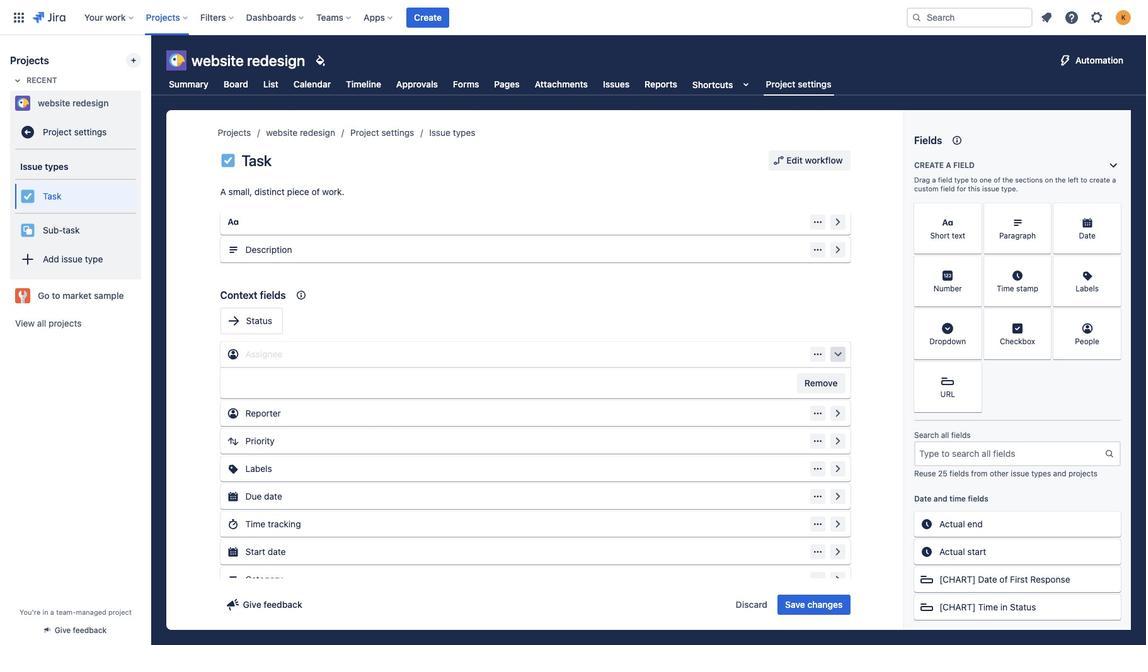 Task type: locate. For each thing, give the bounding box(es) containing it.
fields right other
[[937, 631, 958, 640]]

0 vertical spatial date
[[264, 491, 282, 502]]

open field configuration image right more actions for labels "image"
[[830, 462, 845, 477]]

close field configuration image
[[830, 347, 845, 362]]

start date button
[[220, 540, 850, 565]]

date and time fields
[[914, 495, 989, 504]]

0 vertical spatial create
[[414, 12, 442, 22]]

open field configuration image inside description button
[[830, 243, 845, 258]]

go to market sample
[[38, 290, 124, 301]]

all right view at the left of page
[[37, 318, 46, 329]]

the up type. on the top of the page
[[1003, 176, 1013, 184]]

due
[[245, 491, 262, 502]]

feedback
[[264, 600, 302, 611], [73, 626, 107, 636]]

4 open field configuration image from the top
[[830, 434, 845, 449]]

0 horizontal spatial all
[[37, 318, 46, 329]]

1 vertical spatial give feedback
[[55, 626, 107, 636]]

date right start
[[268, 547, 286, 558]]

add to starred image for go to market sample
[[137, 289, 152, 304]]

open field configuration image right the more actions for category image
[[830, 573, 845, 588]]

start
[[245, 547, 265, 558]]

1 the from the left
[[1003, 176, 1013, 184]]

give feedback button down 'category'
[[220, 595, 310, 616]]

open field configuration image right more actions for priority icon
[[830, 434, 845, 449]]

one
[[980, 176, 992, 184]]

open field configuration image for reporter
[[830, 406, 845, 422]]

description
[[245, 244, 292, 255]]

issue types
[[429, 127, 475, 138], [20, 161, 68, 172]]

1 vertical spatial task
[[43, 191, 61, 201]]

1 vertical spatial date
[[268, 547, 286, 558]]

1 vertical spatial field
[[938, 176, 952, 184]]

more information image down stamp
[[1035, 311, 1050, 326]]

actual inside button
[[939, 547, 965, 558]]

date inside 'start date' button
[[268, 547, 286, 558]]

group containing issue types
[[15, 150, 136, 280]]

tab list
[[159, 73, 842, 96]]

types down type to search all fields 'text box'
[[1031, 469, 1051, 479]]

website down the recent
[[38, 98, 70, 108]]

search all fields
[[914, 431, 971, 440]]

more actions for category image
[[813, 575, 823, 585]]

settings
[[798, 79, 831, 89], [74, 126, 107, 137], [382, 127, 414, 138]]

0 vertical spatial give feedback
[[243, 600, 302, 611]]

filters button
[[196, 7, 239, 27]]

fields right time
[[968, 495, 989, 504]]

a left team-
[[50, 609, 54, 617]]

to right left
[[1081, 176, 1087, 184]]

give feedback down 'category'
[[243, 600, 302, 611]]

date for due date
[[264, 491, 282, 502]]

1 vertical spatial labels
[[245, 464, 272, 474]]

1 vertical spatial give
[[55, 626, 71, 636]]

2 vertical spatial of
[[1000, 575, 1008, 585]]

reports link
[[642, 73, 680, 96]]

due date button
[[220, 485, 850, 510]]

1 horizontal spatial more information image
[[1105, 205, 1120, 220]]

projects inside projects dropdown button
[[146, 12, 180, 22]]

field left for
[[941, 185, 955, 193]]

0 horizontal spatial more information image
[[1035, 258, 1050, 273]]

forms
[[453, 79, 479, 89]]

actual inside "button"
[[939, 519, 965, 530]]

work.
[[322, 187, 344, 197]]

open field configuration image inside 'start date' button
[[830, 545, 845, 560]]

labels inside button
[[245, 464, 272, 474]]

date down create
[[1079, 232, 1096, 241]]

sub-
[[43, 225, 63, 235]]

primary element
[[8, 0, 897, 35]]

calendar link
[[291, 73, 333, 96]]

time up start
[[245, 519, 265, 530]]

give down team-
[[55, 626, 71, 636]]

1 vertical spatial create
[[914, 161, 944, 170]]

actual left the start at the right bottom of the page
[[939, 547, 965, 558]]

0 vertical spatial projects
[[49, 318, 82, 329]]

open field configuration image inside reporter button
[[830, 406, 845, 422]]

2 vertical spatial website redesign
[[266, 127, 335, 138]]

1 vertical spatial issue
[[61, 254, 83, 264]]

issue types down forms 'link'
[[429, 127, 475, 138]]

other fields
[[914, 631, 958, 640]]

date down reuse
[[914, 495, 932, 504]]

your profile and settings image
[[1116, 10, 1131, 25]]

more information image
[[1105, 205, 1120, 220], [1035, 258, 1050, 273]]

field for create
[[953, 161, 975, 170]]

in right you're
[[42, 609, 48, 617]]

[chart] date of first response button
[[914, 568, 1121, 593]]

time
[[949, 495, 966, 504]]

0 horizontal spatial types
[[45, 161, 68, 172]]

open field configuration image inside category button
[[830, 573, 845, 588]]

in down [chart] date of first response
[[1001, 602, 1008, 613]]

0 vertical spatial give
[[243, 600, 261, 611]]

sample
[[94, 290, 124, 301]]

tab list containing project settings
[[159, 73, 842, 96]]

project
[[766, 79, 796, 89], [43, 126, 72, 137], [350, 127, 379, 138]]

1 horizontal spatial give
[[243, 600, 261, 611]]

board
[[224, 79, 248, 89]]

0 horizontal spatial in
[[42, 609, 48, 617]]

give
[[243, 600, 261, 611], [55, 626, 71, 636]]

all
[[37, 318, 46, 329], [941, 431, 949, 440]]

time down [chart] date of first response
[[978, 602, 998, 613]]

jira image
[[33, 10, 65, 25], [33, 10, 65, 25]]

issue inside group
[[20, 161, 42, 172]]

2 vertical spatial redesign
[[300, 127, 335, 138]]

time for time stamp
[[997, 284, 1014, 294]]

the right the on
[[1055, 176, 1066, 184]]

create
[[1089, 176, 1110, 184]]

to right 'go'
[[52, 290, 60, 301]]

more information image
[[965, 205, 980, 220], [1035, 205, 1050, 220], [965, 258, 980, 273], [965, 311, 980, 326], [1035, 311, 1050, 326]]

0 horizontal spatial website
[[38, 98, 70, 108]]

0 horizontal spatial the
[[1003, 176, 1013, 184]]

1 vertical spatial all
[[941, 431, 949, 440]]

more information image for date
[[1105, 205, 1120, 220]]

types
[[453, 127, 475, 138], [45, 161, 68, 172], [1031, 469, 1051, 479]]

projects up issue type icon at the top left
[[218, 127, 251, 138]]

0 horizontal spatial issue
[[61, 254, 83, 264]]

2 [chart] from the top
[[939, 602, 976, 613]]

actual left "end"
[[939, 519, 965, 530]]

issue right add
[[61, 254, 83, 264]]

date for date
[[1079, 232, 1096, 241]]

banner
[[0, 0, 1146, 35]]

help image
[[1064, 10, 1079, 25]]

and left time
[[934, 495, 947, 504]]

projects right the work
[[146, 12, 180, 22]]

1 horizontal spatial project settings
[[350, 127, 414, 138]]

projects up the recent
[[10, 55, 49, 66]]

0 horizontal spatial date
[[914, 495, 932, 504]]

5 open field configuration image from the top
[[830, 517, 845, 532]]

[chart] down actual start at the right bottom
[[939, 575, 976, 585]]

priority button
[[220, 429, 850, 454]]

0 vertical spatial status
[[246, 316, 272, 326]]

0 horizontal spatial issue
[[20, 161, 42, 172]]

0 vertical spatial labels
[[1076, 284, 1099, 294]]

fields left more information about the context fields image
[[260, 290, 286, 301]]

0 horizontal spatial task
[[43, 191, 61, 201]]

dropdown
[[930, 337, 966, 347]]

task right issue type icon at the top left
[[242, 152, 272, 169]]

1 horizontal spatial website redesign link
[[266, 125, 335, 141]]

[chart] time in status button
[[914, 595, 1121, 621]]

1 horizontal spatial projects
[[146, 12, 180, 22]]

0 vertical spatial time
[[997, 284, 1014, 294]]

project settings link
[[15, 120, 136, 145], [350, 125, 414, 141]]

0 horizontal spatial status
[[246, 316, 272, 326]]

give down 'category'
[[243, 600, 261, 611]]

project down the recent
[[43, 126, 72, 137]]

field
[[953, 161, 975, 170], [938, 176, 952, 184], [941, 185, 955, 193]]

open field configuration image
[[830, 215, 845, 230], [830, 243, 845, 258], [830, 406, 845, 422], [830, 434, 845, 449], [830, 517, 845, 532]]

1 horizontal spatial labels
[[1076, 284, 1099, 294]]

open field configuration image for category
[[830, 573, 845, 588]]

more information image down the on
[[1035, 205, 1050, 220]]

sidebar navigation image
[[137, 50, 165, 76]]

project settings link down timeline link
[[350, 125, 414, 141]]

time
[[997, 284, 1014, 294], [245, 519, 265, 530], [978, 602, 998, 613]]

open field configuration image
[[830, 462, 845, 477], [830, 490, 845, 505], [830, 545, 845, 560], [830, 573, 845, 588]]

project right shortcuts dropdown button
[[766, 79, 796, 89]]

issue down one
[[982, 185, 999, 193]]

time for time tracking
[[245, 519, 265, 530]]

time inside button
[[245, 519, 265, 530]]

time left stamp
[[997, 284, 1014, 294]]

actual for actual end
[[939, 519, 965, 530]]

website redesign link down calendar link
[[266, 125, 335, 141]]

issue types up task group
[[20, 161, 68, 172]]

to
[[971, 176, 978, 184], [1081, 176, 1087, 184], [52, 290, 60, 301]]

task
[[242, 152, 272, 169], [43, 191, 61, 201]]

attachments
[[535, 79, 588, 89]]

recent
[[26, 76, 57, 85]]

types down forms 'link'
[[453, 127, 475, 138]]

for
[[957, 185, 966, 193]]

drag a field type to one of the sections on the left to create a custom field for this issue type.
[[914, 176, 1116, 193]]

you're in a team-managed project
[[20, 609, 132, 617]]

1 vertical spatial add to starred image
[[137, 289, 152, 304]]

issue down "approvals" link
[[429, 127, 451, 138]]

date up [chart] time in status
[[978, 575, 997, 585]]

and
[[1053, 469, 1067, 479], [934, 495, 947, 504]]

1 vertical spatial projects
[[10, 55, 49, 66]]

open field configuration image inside labels button
[[830, 462, 845, 477]]

2 open field configuration image from the top
[[830, 243, 845, 258]]

2 the from the left
[[1055, 176, 1066, 184]]

more information image down create
[[1105, 205, 1120, 220]]

give feedback down 'you're in a team-managed project'
[[55, 626, 107, 636]]

all right search
[[941, 431, 949, 440]]

0 horizontal spatial give feedback button
[[37, 621, 114, 641]]

open field configuration image inside time tracking button
[[830, 517, 845, 532]]

more information about the context fields image
[[293, 288, 309, 303]]

type down sub-task link
[[85, 254, 103, 264]]

of right piece
[[312, 187, 320, 197]]

date inside due date button
[[264, 491, 282, 502]]

all for search
[[941, 431, 949, 440]]

task up sub-
[[43, 191, 61, 201]]

changes
[[807, 600, 843, 611]]

create up drag
[[914, 161, 944, 170]]

date for start date
[[268, 547, 286, 558]]

status down context fields
[[246, 316, 272, 326]]

issues
[[603, 79, 630, 89]]

labels up the people
[[1076, 284, 1099, 294]]

other
[[914, 631, 935, 640]]

0 horizontal spatial type
[[85, 254, 103, 264]]

give feedback button down 'you're in a team-managed project'
[[37, 621, 114, 641]]

type
[[954, 176, 969, 184], [85, 254, 103, 264]]

1 add to starred image from the top
[[137, 96, 152, 111]]

0 vertical spatial website redesign
[[192, 52, 305, 69]]

1 vertical spatial more information image
[[1035, 258, 1050, 273]]

1 vertical spatial and
[[934, 495, 947, 504]]

0 vertical spatial more information image
[[1105, 205, 1120, 220]]

start date
[[245, 547, 286, 558]]

1 vertical spatial time
[[245, 519, 265, 530]]

redesign
[[247, 52, 305, 69], [72, 98, 109, 108], [300, 127, 335, 138]]

1 horizontal spatial the
[[1055, 176, 1066, 184]]

date
[[1079, 232, 1096, 241], [914, 495, 932, 504], [978, 575, 997, 585]]

of inside drag a field type to one of the sections on the left to create a custom field for this issue type.
[[994, 176, 1001, 184]]

and down type to search all fields 'text box'
[[1053, 469, 1067, 479]]

a up custom
[[932, 176, 936, 184]]

more information image up the dropdown
[[965, 311, 980, 326]]

board link
[[221, 73, 251, 96]]

first
[[1010, 575, 1028, 585]]

more information image up stamp
[[1035, 258, 1050, 273]]

0 vertical spatial projects
[[146, 12, 180, 22]]

create right apps popup button
[[414, 12, 442, 22]]

of left first
[[1000, 575, 1008, 585]]

2 actual from the top
[[939, 547, 965, 558]]

from
[[971, 469, 988, 479]]

issue right other
[[1011, 469, 1029, 479]]

issue up task group
[[20, 161, 42, 172]]

1 vertical spatial type
[[85, 254, 103, 264]]

1 horizontal spatial status
[[1010, 602, 1036, 613]]

0 vertical spatial type
[[954, 176, 969, 184]]

1 horizontal spatial website
[[192, 52, 244, 69]]

add to starred image
[[137, 96, 152, 111], [137, 289, 152, 304]]

website redesign up "board"
[[192, 52, 305, 69]]

1 horizontal spatial issue
[[429, 127, 451, 138]]

types up task group
[[45, 161, 68, 172]]

more information image for time stamp
[[1035, 258, 1050, 273]]

status down [chart] date of first response button
[[1010, 602, 1036, 613]]

0 vertical spatial types
[[453, 127, 475, 138]]

a
[[946, 161, 951, 170], [932, 176, 936, 184], [1112, 176, 1116, 184], [50, 609, 54, 617]]

1 vertical spatial website redesign link
[[266, 125, 335, 141]]

1 vertical spatial issue types
[[20, 161, 68, 172]]

distinct
[[255, 187, 285, 197]]

status
[[246, 316, 272, 326], [1010, 602, 1036, 613]]

you're
[[20, 609, 40, 617]]

1 vertical spatial actual
[[939, 547, 965, 558]]

other
[[990, 469, 1009, 479]]

open field configuration image right more actions for due date image
[[830, 490, 845, 505]]

save
[[785, 600, 805, 611]]

1 horizontal spatial date
[[978, 575, 997, 585]]

1 horizontal spatial issue
[[982, 185, 999, 193]]

project settings link down the recent
[[15, 120, 136, 145]]

fields
[[260, 290, 286, 301], [951, 431, 971, 440], [950, 469, 969, 479], [968, 495, 989, 504], [937, 631, 958, 640]]

1 actual from the top
[[939, 519, 965, 530]]

feedback down the managed
[[73, 626, 107, 636]]

category button
[[220, 568, 850, 593]]

issue type icon image
[[220, 153, 235, 168]]

add to starred image down sidebar navigation 'image'
[[137, 96, 152, 111]]

1 horizontal spatial feedback
[[264, 600, 302, 611]]

fields right 25
[[950, 469, 969, 479]]

3 open field configuration image from the top
[[830, 545, 845, 560]]

2 horizontal spatial date
[[1079, 232, 1096, 241]]

to up this at top
[[971, 176, 978, 184]]

4 open field configuration image from the top
[[830, 573, 845, 588]]

more actions for due date image
[[813, 492, 823, 502]]

website redesign
[[192, 52, 305, 69], [38, 98, 109, 108], [266, 127, 335, 138]]

more information image for dropdown
[[965, 311, 980, 326]]

2 vertical spatial field
[[941, 185, 955, 193]]

0 vertical spatial date
[[1079, 232, 1096, 241]]

[chart] for [chart] date of first response
[[939, 575, 976, 585]]

paragraph
[[999, 232, 1036, 241]]

website redesign down calendar link
[[266, 127, 335, 138]]

open field configuration image right more actions for reporter image
[[830, 406, 845, 422]]

the
[[1003, 176, 1013, 184], [1055, 176, 1066, 184]]

2 vertical spatial types
[[1031, 469, 1051, 479]]

open field configuration image right more actions for description image
[[830, 243, 845, 258]]

website redesign down the recent
[[38, 98, 109, 108]]

1 [chart] from the top
[[939, 575, 976, 585]]

to inside 'link'
[[52, 290, 60, 301]]

website right projects link
[[266, 127, 298, 138]]

attachments link
[[532, 73, 590, 96]]

feedback down 'category'
[[264, 600, 302, 611]]

task
[[63, 225, 80, 235]]

[chart] up other fields
[[939, 602, 976, 613]]

0 vertical spatial of
[[994, 176, 1001, 184]]

url
[[940, 390, 955, 400]]

project down timeline link
[[350, 127, 379, 138]]

open field configuration image for labels
[[830, 462, 845, 477]]

create project image
[[129, 55, 139, 66]]

response
[[1030, 575, 1070, 585]]

1 vertical spatial date
[[914, 495, 932, 504]]

Search field
[[907, 7, 1033, 27]]

2 horizontal spatial project settings
[[766, 79, 831, 89]]

time tracking button
[[220, 512, 850, 537]]

settings image
[[1089, 10, 1105, 25]]

more information image for paragraph
[[1035, 205, 1050, 220]]

open field configuration image right more actions for time tracking image
[[830, 517, 845, 532]]

add to starred image right sample
[[137, 289, 152, 304]]

issue
[[982, 185, 999, 193], [61, 254, 83, 264], [1011, 469, 1029, 479]]

website redesign link down the recent
[[10, 91, 136, 116]]

open field configuration image for start date
[[830, 545, 845, 560]]

approvals
[[396, 79, 438, 89]]

website up "board"
[[192, 52, 244, 69]]

context
[[220, 290, 257, 301]]

create inside button
[[414, 12, 442, 22]]

0 vertical spatial add to starred image
[[137, 96, 152, 111]]

2 add to starred image from the top
[[137, 289, 152, 304]]

automation button
[[1053, 50, 1131, 71]]

more actions for assignee image
[[813, 350, 823, 360]]

1 horizontal spatial issue types
[[429, 127, 475, 138]]

0 horizontal spatial to
[[52, 290, 60, 301]]

3 open field configuration image from the top
[[830, 406, 845, 422]]

priority
[[245, 436, 275, 447]]

1 horizontal spatial projects
[[1069, 469, 1098, 479]]

set project background image
[[313, 53, 328, 68]]

of right one
[[994, 176, 1001, 184]]

issue for group containing issue types
[[20, 161, 42, 172]]

1 horizontal spatial group
[[728, 595, 850, 616]]

0 horizontal spatial create
[[414, 12, 442, 22]]

actual end button
[[914, 512, 1121, 537]]

0 horizontal spatial projects
[[10, 55, 49, 66]]

0 horizontal spatial labels
[[245, 464, 272, 474]]

0 horizontal spatial group
[[15, 150, 136, 280]]

0 vertical spatial issue types
[[429, 127, 475, 138]]

context fields element
[[215, 278, 855, 598]]

1 horizontal spatial and
[[1053, 469, 1067, 479]]

reports
[[645, 79, 677, 89]]

more information image down this at top
[[965, 205, 980, 220]]

dashboards button
[[242, 7, 309, 27]]

website redesign link
[[10, 91, 136, 116], [266, 125, 335, 141]]

more information image down text
[[965, 258, 980, 273]]

pages
[[494, 79, 520, 89]]

projects for projects link
[[218, 127, 251, 138]]

1 vertical spatial group
[[728, 595, 850, 616]]

type up for
[[954, 176, 969, 184]]

2 horizontal spatial projects
[[218, 127, 251, 138]]

group
[[15, 150, 136, 280], [728, 595, 850, 616]]

field up for
[[953, 161, 975, 170]]

2 horizontal spatial issue
[[1011, 469, 1029, 479]]

1 horizontal spatial in
[[1001, 602, 1008, 613]]

time inside button
[[978, 602, 998, 613]]

task group
[[15, 179, 136, 213]]

date right due
[[264, 491, 282, 502]]

project
[[108, 609, 132, 617]]

group containing discard
[[728, 595, 850, 616]]

open field configuration image right "more actions for start date" icon
[[830, 545, 845, 560]]

open field configuration image right more actions for image
[[830, 215, 845, 230]]

1 open field configuration image from the top
[[830, 462, 845, 477]]

field down "create a field"
[[938, 176, 952, 184]]

actual
[[939, 519, 965, 530], [939, 547, 965, 558]]

of
[[994, 176, 1001, 184], [312, 187, 320, 197], [1000, 575, 1008, 585]]

2 open field configuration image from the top
[[830, 490, 845, 505]]

0 vertical spatial actual
[[939, 519, 965, 530]]

labels down the priority
[[245, 464, 272, 474]]

0 vertical spatial group
[[15, 150, 136, 280]]



Task type: vqa. For each thing, say whether or not it's contained in the screenshot.
group
yes



Task type: describe. For each thing, give the bounding box(es) containing it.
short text
[[930, 232, 965, 241]]

tracking
[[268, 519, 301, 530]]

more actions for start date image
[[813, 548, 823, 558]]

1 vertical spatial projects
[[1069, 469, 1098, 479]]

work
[[105, 12, 126, 22]]

edit
[[787, 155, 803, 166]]

date for date and time fields
[[914, 495, 932, 504]]

create a field
[[914, 161, 975, 170]]

0 horizontal spatial projects
[[49, 318, 82, 329]]

add
[[43, 254, 59, 264]]

projects for projects dropdown button
[[146, 12, 180, 22]]

sub-task link
[[15, 218, 136, 243]]

0 horizontal spatial issue types
[[20, 161, 68, 172]]

more actions for priority image
[[813, 437, 823, 447]]

edit workflow
[[787, 155, 843, 166]]

custom
[[914, 185, 939, 193]]

0 vertical spatial website redesign link
[[10, 91, 136, 116]]

in inside button
[[1001, 602, 1008, 613]]

reuse 25 fields from other issue types and projects
[[914, 469, 1098, 479]]

issue types link
[[429, 125, 475, 141]]

[chart] date of first response
[[939, 575, 1070, 585]]

issue inside drag a field type to one of the sections on the left to create a custom field for this issue type.
[[982, 185, 999, 193]]

actual end
[[939, 519, 983, 530]]

appswitcher icon image
[[11, 10, 26, 25]]

timeline
[[346, 79, 381, 89]]

fields
[[914, 135, 942, 146]]

1 horizontal spatial give feedback button
[[220, 595, 310, 616]]

market
[[63, 290, 92, 301]]

[chart] time in status
[[939, 602, 1036, 613]]

0 vertical spatial and
[[1053, 469, 1067, 479]]

actual start
[[939, 547, 986, 558]]

a
[[220, 187, 226, 197]]

add issue type button
[[15, 247, 136, 272]]

0 vertical spatial redesign
[[247, 52, 305, 69]]

Type to search all fields text field
[[916, 443, 1105, 466]]

reporter button
[[220, 401, 850, 427]]

0 horizontal spatial give
[[55, 626, 71, 636]]

shortcuts
[[692, 79, 733, 90]]

1 horizontal spatial project settings link
[[350, 125, 414, 141]]

issue for issue types link
[[429, 127, 451, 138]]

save changes
[[785, 600, 843, 611]]

remove button
[[797, 374, 845, 394]]

a right create
[[1112, 176, 1116, 184]]

discard button
[[728, 595, 775, 616]]

small,
[[228, 187, 252, 197]]

start
[[967, 547, 986, 558]]

1 horizontal spatial project
[[350, 127, 379, 138]]

create button
[[406, 7, 449, 27]]

more actions for time tracking image
[[813, 520, 823, 530]]

text
[[952, 232, 965, 241]]

0 horizontal spatial project
[[43, 126, 72, 137]]

type.
[[1001, 185, 1018, 193]]

notifications image
[[1039, 10, 1054, 25]]

0 horizontal spatial settings
[[74, 126, 107, 137]]

a small, distinct piece of work.
[[220, 187, 344, 197]]

banner containing your work
[[0, 0, 1146, 35]]

open field configuration image for priority
[[830, 434, 845, 449]]

short
[[930, 232, 950, 241]]

2 horizontal spatial website
[[266, 127, 298, 138]]

add issue type image
[[20, 252, 35, 267]]

go to market sample link
[[10, 284, 136, 309]]

0 horizontal spatial give feedback
[[55, 626, 107, 636]]

2 vertical spatial issue
[[1011, 469, 1029, 479]]

1 vertical spatial give feedback button
[[37, 621, 114, 641]]

dashboards
[[246, 12, 296, 22]]

type inside button
[[85, 254, 103, 264]]

all for view
[[37, 318, 46, 329]]

search image
[[912, 12, 922, 22]]

more information about the fields image
[[950, 133, 965, 148]]

more actions for image
[[813, 217, 823, 227]]

1 horizontal spatial settings
[[382, 127, 414, 138]]

0 horizontal spatial feedback
[[73, 626, 107, 636]]

0 vertical spatial task
[[242, 152, 272, 169]]

forms link
[[450, 73, 482, 96]]

task inside group
[[43, 191, 61, 201]]

on
[[1045, 176, 1053, 184]]

type inside drag a field type to one of the sections on the left to create a custom field for this issue type.
[[954, 176, 969, 184]]

open field configuration image for due date
[[830, 490, 845, 505]]

view all projects
[[15, 318, 82, 329]]

time stamp
[[997, 284, 1038, 294]]

left
[[1068, 176, 1079, 184]]

fields right search
[[951, 431, 971, 440]]

list
[[263, 79, 278, 89]]

actual for actual start
[[939, 547, 965, 558]]

field for drag
[[938, 176, 952, 184]]

pages link
[[492, 73, 522, 96]]

edit workflow group
[[769, 151, 850, 171]]

more actions for description image
[[813, 245, 823, 255]]

piece
[[287, 187, 309, 197]]

summary
[[169, 79, 208, 89]]

2 horizontal spatial types
[[1031, 469, 1051, 479]]

1 vertical spatial website
[[38, 98, 70, 108]]

status inside button
[[1010, 602, 1036, 613]]

number
[[934, 284, 962, 294]]

a down more information about the fields image
[[946, 161, 951, 170]]

date inside button
[[978, 575, 997, 585]]

people
[[1075, 337, 1099, 347]]

due date
[[245, 491, 282, 502]]

your work button
[[80, 7, 138, 27]]

category
[[245, 575, 283, 585]]

workflow
[[805, 155, 843, 166]]

status inside context fields element
[[246, 316, 272, 326]]

0 horizontal spatial project settings
[[43, 126, 107, 137]]

2 horizontal spatial settings
[[798, 79, 831, 89]]

2 horizontal spatial to
[[1081, 176, 1087, 184]]

projects link
[[218, 125, 251, 141]]

automation
[[1076, 55, 1123, 66]]

shortcuts button
[[690, 73, 756, 96]]

search
[[914, 431, 939, 440]]

reporter
[[245, 408, 281, 419]]

drag
[[914, 176, 930, 184]]

add issue type
[[43, 254, 103, 264]]

create for create
[[414, 12, 442, 22]]

your
[[84, 12, 103, 22]]

filters
[[200, 12, 226, 22]]

save changes button
[[778, 595, 850, 616]]

[chart] for [chart] time in status
[[939, 602, 976, 613]]

actual start button
[[914, 540, 1121, 565]]

of inside button
[[1000, 575, 1008, 585]]

1 vertical spatial types
[[45, 161, 68, 172]]

summary link
[[166, 73, 211, 96]]

0 horizontal spatial and
[[934, 495, 947, 504]]

more information image for checkbox
[[1035, 311, 1050, 326]]

apps button
[[360, 7, 398, 27]]

labels button
[[220, 457, 850, 482]]

open field configuration image for time tracking
[[830, 517, 845, 532]]

1 vertical spatial website redesign
[[38, 98, 109, 108]]

remove
[[805, 378, 838, 389]]

more actions for labels image
[[813, 464, 823, 474]]

0 horizontal spatial project settings link
[[15, 120, 136, 145]]

issue inside button
[[61, 254, 83, 264]]

create for create a field
[[914, 161, 944, 170]]

discard
[[736, 600, 768, 611]]

more information image for number
[[965, 258, 980, 273]]

calendar
[[293, 79, 331, 89]]

collapse recent projects image
[[10, 73, 25, 88]]

1 open field configuration image from the top
[[830, 215, 845, 230]]

context fields
[[220, 290, 286, 301]]

open field configuration image for description
[[830, 243, 845, 258]]

1 vertical spatial redesign
[[72, 98, 109, 108]]

sub-task
[[43, 225, 80, 235]]

2 horizontal spatial project
[[766, 79, 796, 89]]

edit workflow button
[[769, 151, 850, 171]]

more information image for short text
[[965, 205, 980, 220]]

time tracking
[[245, 519, 301, 530]]

reuse
[[914, 469, 936, 479]]

stamp
[[1016, 284, 1038, 294]]

0 vertical spatial feedback
[[264, 600, 302, 611]]

more actions for reporter image
[[813, 409, 823, 419]]

1 vertical spatial of
[[312, 187, 320, 197]]

assignee
[[245, 349, 282, 360]]

1 horizontal spatial to
[[971, 176, 978, 184]]

automation image
[[1058, 53, 1073, 68]]

add to starred image for website redesign
[[137, 96, 152, 111]]



